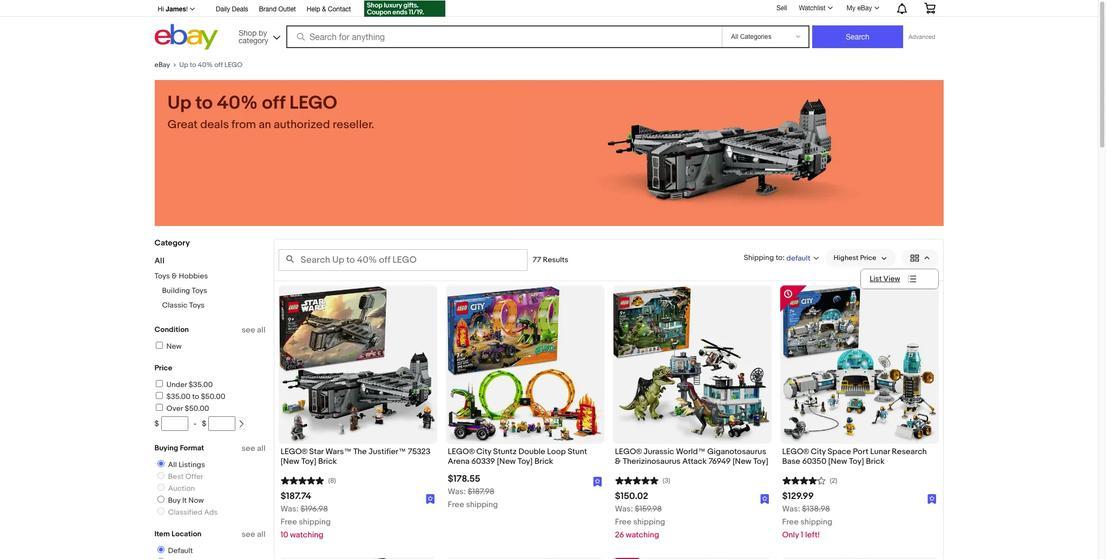 Task type: vqa. For each thing, say whether or not it's contained in the screenshot.
Only
yes



Task type: locate. For each thing, give the bounding box(es) containing it.
$178.55
[[448, 474, 481, 485]]

all right the "all listings" radio
[[168, 461, 177, 470]]

format
[[180, 444, 204, 453]]

1 vertical spatial see all button
[[242, 444, 266, 454]]

None submit
[[813, 25, 903, 48]]

1 horizontal spatial &
[[322, 5, 326, 13]]

1 horizontal spatial lego
[[289, 92, 337, 115]]

best offer link
[[153, 473, 205, 482]]

see all button for condition
[[242, 325, 266, 336]]

watching for $187.74
[[290, 531, 324, 541]]

$
[[155, 420, 159, 429], [202, 420, 206, 429]]

2 [new from the left
[[497, 457, 516, 467]]

1 lego® from the left
[[281, 447, 307, 457]]

0 vertical spatial see all button
[[242, 325, 266, 336]]

lego® up 4 out of 5 stars 'image'
[[783, 447, 809, 457]]

3 see from the top
[[242, 530, 255, 540]]

research
[[892, 447, 927, 457]]

1 vertical spatial all
[[257, 444, 266, 454]]

$ right -
[[202, 420, 206, 429]]

was: down $178.55
[[448, 487, 466, 498]]

toy] inside lego® jurassic world™ giganotosaurus & therizinosaurus attack 76949 [new toy]
[[754, 457, 769, 467]]

[new right 60339 at left
[[497, 457, 516, 467]]

1 horizontal spatial all
[[168, 461, 177, 470]]

category
[[239, 36, 268, 45]]

buy
[[168, 496, 181, 506]]

up for up to 40% off lego great deals from an authorized reseller.
[[168, 92, 191, 115]]

$50.00
[[201, 392, 225, 402], [185, 404, 209, 414]]

0 horizontal spatial [object undefined] image
[[426, 495, 435, 504]]

0 vertical spatial 40%
[[198, 61, 213, 69]]

0 vertical spatial &
[[322, 5, 326, 13]]

to for up to 40% off lego
[[190, 61, 196, 69]]

watching inside was: $159.98 free shipping 26 watching
[[626, 531, 660, 541]]

Minimum Value text field
[[161, 417, 188, 431]]

&
[[322, 5, 326, 13], [172, 272, 177, 281], [615, 457, 621, 467]]

now
[[189, 496, 204, 506]]

1 horizontal spatial 40%
[[217, 92, 258, 115]]

$ for maximum value text field
[[202, 420, 206, 429]]

shipping
[[744, 253, 774, 262]]

1 5 out of 5 stars image from the left
[[281, 476, 324, 486]]

brick inside lego® star wars™ the justifier™ 75323 [new toy] brick
[[318, 457, 337, 467]]

list
[[870, 274, 882, 284]]

free inside was: $196.98 free shipping 10 watching
[[281, 518, 297, 528]]

2 lego® from the left
[[448, 447, 475, 457]]

0 vertical spatial $35.00
[[189, 381, 213, 390]]

1 vertical spatial ebay
[[155, 61, 170, 69]]

3 toy] from the left
[[754, 457, 769, 467]]

0 horizontal spatial 5 out of 5 stars image
[[281, 476, 324, 486]]

shipping to : default
[[744, 253, 811, 263]]

toy] inside lego® star wars™ the justifier™ 75323 [new toy] brick
[[301, 457, 317, 467]]

1 horizontal spatial price
[[860, 254, 877, 263]]

toy] for lego® city stuntz double loop stunt arena 60339 [new toy] brick
[[518, 457, 533, 467]]

was: down $150.02
[[615, 505, 633, 515]]

watching
[[290, 531, 324, 541], [626, 531, 660, 541]]

free inside was: $159.98 free shipping 26 watching
[[615, 518, 632, 528]]

0 horizontal spatial ebay
[[155, 61, 170, 69]]

classic toys link
[[162, 301, 205, 310]]

& inside lego® jurassic world™ giganotosaurus & therizinosaurus attack 76949 [new toy]
[[615, 457, 621, 467]]

(2)
[[830, 477, 838, 486]]

toy] left base
[[754, 457, 769, 467]]

5 out of 5 stars image for $150.02
[[615, 476, 659, 486]]

1 vertical spatial off
[[262, 92, 285, 115]]

40%
[[198, 61, 213, 69], [217, 92, 258, 115]]

77 results
[[533, 256, 569, 265]]

city for stuntz
[[477, 447, 492, 457]]

city
[[477, 447, 492, 457], [811, 447, 826, 457]]

1 vertical spatial $50.00
[[185, 404, 209, 414]]

lego® inside lego® jurassic world™ giganotosaurus & therizinosaurus attack 76949 [new toy]
[[615, 447, 642, 457]]

toy] left the lunar
[[849, 457, 864, 467]]

city inside lego® city stuntz double loop stunt arena 60339 [new toy] brick
[[477, 447, 492, 457]]

3 see all from the top
[[242, 530, 266, 540]]

all for all toys & hobbies building toys classic toys
[[155, 256, 164, 266]]

toy] right stuntz
[[518, 457, 533, 467]]

brick inside lego® city stuntz double loop stunt arena 60339 [new toy] brick
[[535, 457, 553, 467]]

0 horizontal spatial all
[[155, 256, 164, 266]]

lego for up to 40% off lego great deals from an authorized reseller.
[[289, 92, 337, 115]]

0 vertical spatial all
[[257, 325, 266, 336]]

was: inside was: $196.98 free shipping 10 watching
[[281, 505, 299, 515]]

0 vertical spatial ebay
[[858, 4, 872, 12]]

2 see all button from the top
[[242, 444, 266, 454]]

[object undefined] image
[[593, 477, 602, 487], [593, 477, 602, 487], [426, 494, 435, 504], [928, 494, 937, 504], [760, 495, 770, 504]]

0 vertical spatial see
[[242, 325, 255, 336]]

4 [new from the left
[[829, 457, 847, 467]]

shipping
[[466, 500, 498, 511], [299, 518, 331, 528], [634, 518, 665, 528], [801, 518, 833, 528]]

2 vertical spatial see all button
[[242, 530, 266, 540]]

$187.74
[[281, 492, 312, 503]]

off for up to 40% off lego
[[214, 61, 223, 69]]

up
[[179, 61, 188, 69], [168, 92, 191, 115]]

was: down $129.99
[[783, 505, 801, 515]]

2 see all from the top
[[242, 444, 266, 454]]

3 brick from the left
[[866, 457, 885, 467]]

3 all from the top
[[257, 530, 266, 540]]

highest price
[[834, 254, 877, 263]]

lego inside up to 40% off lego great deals from an authorized reseller.
[[289, 92, 337, 115]]

toy] for lego® jurassic world™ giganotosaurus & therizinosaurus attack 76949 [new toy]
[[754, 457, 769, 467]]

best offer
[[168, 473, 203, 482]]

brick inside the 'lego® city space port lunar research base 60350 [new toy] brick'
[[866, 457, 885, 467]]

0 vertical spatial lego
[[224, 61, 243, 69]]

$35.00
[[189, 381, 213, 390], [166, 392, 191, 402]]

watching inside was: $196.98 free shipping 10 watching
[[290, 531, 324, 541]]

1 [new from the left
[[281, 457, 300, 467]]

0 horizontal spatial brick
[[318, 457, 337, 467]]

star
[[309, 447, 324, 457]]

lego®
[[281, 447, 307, 457], [448, 447, 475, 457], [615, 447, 642, 457], [783, 447, 809, 457]]

0 horizontal spatial $
[[155, 420, 159, 429]]

1 see all from the top
[[242, 325, 266, 336]]

free up only on the right bottom
[[783, 518, 799, 528]]

[new inside lego® city stuntz double loop stunt arena 60339 [new toy] brick
[[497, 457, 516, 467]]

free for $187.74
[[281, 518, 297, 528]]

toys up building
[[155, 272, 170, 281]]

to right ebay link
[[190, 61, 196, 69]]

your shopping cart image
[[924, 3, 936, 14]]

from
[[232, 118, 256, 132]]

1 horizontal spatial ebay
[[858, 4, 872, 12]]

3 [new from the left
[[733, 457, 752, 467]]

lego down the category at the left of page
[[224, 61, 243, 69]]

2 watching from the left
[[626, 531, 660, 541]]

1 horizontal spatial watching
[[626, 531, 660, 541]]

ebay right my
[[858, 4, 872, 12]]

2 brick from the left
[[535, 457, 553, 467]]

ebay inside the account navigation
[[858, 4, 872, 12]]

4 toy] from the left
[[849, 457, 864, 467]]

2 horizontal spatial [object undefined] image
[[928, 495, 937, 504]]

up to 40% off lego great deals from an authorized reseller.
[[168, 92, 374, 132]]

2 horizontal spatial &
[[615, 457, 621, 467]]

1 horizontal spatial city
[[811, 447, 826, 457]]

2 horizontal spatial brick
[[866, 457, 885, 467]]

toy] up (8) link
[[301, 457, 317, 467]]

daily deals link
[[216, 4, 248, 16]]

brick for lego® city stuntz double loop stunt arena 60339 [new toy] brick
[[535, 457, 553, 467]]

building
[[162, 286, 190, 296]]

0 vertical spatial up
[[179, 61, 188, 69]]

1 vertical spatial 40%
[[217, 92, 258, 115]]

[object undefined] image for $187.74
[[426, 495, 435, 504]]

lego® for $129.99
[[783, 447, 809, 457]]

0 horizontal spatial off
[[214, 61, 223, 69]]

Best Offer radio
[[157, 473, 164, 480]]

lego up the authorized
[[289, 92, 337, 115]]

all inside all toys & hobbies building toys classic toys
[[155, 256, 164, 266]]

lego® star wars™ the justifier™ 75323 [new toy] brick
[[281, 447, 431, 467]]

to inside up to 40% off lego great deals from an authorized reseller.
[[196, 92, 213, 115]]

1 vertical spatial all
[[168, 461, 177, 470]]

city left stuntz
[[477, 447, 492, 457]]

0 vertical spatial all
[[155, 256, 164, 266]]

see for buying format
[[242, 444, 255, 454]]

great
[[168, 118, 198, 132]]

$50.00 down $35.00 to $50.00
[[185, 404, 209, 414]]

city left space
[[811, 447, 826, 457]]

shipping inside was: $159.98 free shipping 26 watching
[[634, 518, 665, 528]]

[new inside lego® jurassic world™ giganotosaurus & therizinosaurus attack 76949 [new toy]
[[733, 457, 752, 467]]

my
[[847, 4, 856, 12]]

lego
[[224, 61, 243, 69], [289, 92, 337, 115]]

watchlist
[[799, 4, 826, 12]]

2 5 out of 5 stars image from the left
[[615, 476, 659, 486]]

location
[[172, 530, 202, 539]]

stunt
[[568, 447, 587, 457]]

2 vertical spatial all
[[257, 530, 266, 540]]

brick left stunt
[[535, 457, 553, 467]]

toys down building toys link
[[189, 301, 205, 310]]

see all button
[[242, 325, 266, 336], [242, 444, 266, 454], [242, 530, 266, 540]]

0 horizontal spatial 40%
[[198, 61, 213, 69]]

price up under $35.00 option
[[155, 364, 172, 373]]

$35.00 down under
[[166, 392, 191, 402]]

to up deals
[[196, 92, 213, 115]]

ads
[[204, 508, 218, 518]]

see all button for item location
[[242, 530, 266, 540]]

shipping inside was: $138.98 free shipping only 1 left!
[[801, 518, 833, 528]]

1 see all button from the top
[[242, 325, 266, 336]]

& up building
[[172, 272, 177, 281]]

toys & hobbies link
[[155, 272, 208, 281]]

lego® city stuntz double loop stunt arena 60339 [new toy] brick image
[[446, 286, 604, 444]]

submit price range image
[[238, 421, 245, 428]]

lego® city space port lunar research base 60350 [new toy] brick image
[[781, 286, 938, 444]]

[new up (2)
[[829, 457, 847, 467]]

Enter your search keyword text field
[[279, 250, 528, 271]]

[new inside lego® star wars™ the justifier™ 75323 [new toy] brick
[[281, 457, 300, 467]]

brick for lego® city space port lunar research base 60350 [new toy] brick
[[866, 457, 885, 467]]

$196.98
[[301, 505, 328, 515]]

results
[[543, 256, 569, 265]]

1 $ from the left
[[155, 420, 159, 429]]

$ for minimum value text field
[[155, 420, 159, 429]]

[object undefined] image for $129.99
[[928, 495, 937, 504]]

[object undefined] image
[[760, 494, 770, 504], [426, 495, 435, 504], [928, 495, 937, 504]]

all down category
[[155, 256, 164, 266]]

40% right ebay link
[[198, 61, 213, 69]]

daily deals
[[216, 5, 248, 13]]

[new for lego® jurassic world™ giganotosaurus & therizinosaurus attack 76949 [new toy]
[[733, 457, 752, 467]]

price
[[860, 254, 877, 263], [155, 364, 172, 373]]

default
[[168, 547, 193, 556]]

[new right 76949
[[733, 457, 752, 467]]

to left default
[[776, 253, 783, 262]]

5 out of 5 stars image up $187.74
[[281, 476, 324, 486]]

[new inside the 'lego® city space port lunar research base 60350 [new toy] brick'
[[829, 457, 847, 467]]

toy] inside the 'lego® city space port lunar research base 60350 [new toy] brick'
[[849, 457, 864, 467]]

see all button for buying format
[[242, 444, 266, 454]]

was:
[[448, 487, 466, 498], [281, 505, 299, 515], [615, 505, 633, 515], [783, 505, 801, 515]]

2 toy] from the left
[[518, 457, 533, 467]]

0 horizontal spatial watching
[[290, 531, 324, 541]]

1 vertical spatial lego
[[289, 92, 337, 115]]

lego® inside lego® city stuntz double loop stunt arena 60339 [new toy] brick
[[448, 447, 475, 457]]

to down under $35.00
[[192, 392, 199, 402]]

1 brick from the left
[[318, 457, 337, 467]]

auction link
[[153, 485, 197, 494]]

shipping inside was: $196.98 free shipping 10 watching
[[299, 518, 331, 528]]

1 all from the top
[[257, 325, 266, 336]]

all for buying format
[[257, 444, 266, 454]]

shipping down $159.98
[[634, 518, 665, 528]]

1 vertical spatial see
[[242, 444, 255, 454]]

free down $178.55
[[448, 500, 464, 511]]

40% for up to 40% off lego
[[198, 61, 213, 69]]

lunar
[[871, 447, 890, 457]]

0 vertical spatial off
[[214, 61, 223, 69]]

watchlist link
[[793, 2, 838, 15]]

1 horizontal spatial 5 out of 5 stars image
[[615, 476, 659, 486]]

buying
[[155, 444, 178, 453]]

toy] inside lego® city stuntz double loop stunt arena 60339 [new toy] brick
[[518, 457, 533, 467]]

2 $ from the left
[[202, 420, 206, 429]]

brick
[[318, 457, 337, 467], [535, 457, 553, 467], [866, 457, 885, 467]]

1 see from the top
[[242, 325, 255, 336]]

[new up (8) link
[[281, 457, 300, 467]]

was: inside was: $159.98 free shipping 26 watching
[[615, 505, 633, 515]]

arena
[[448, 457, 470, 467]]

lego® inside the 'lego® city space port lunar research base 60350 [new toy] brick'
[[783, 447, 809, 457]]

was: for $129.99
[[783, 505, 801, 515]]

free up 26
[[615, 518, 632, 528]]

to for $35.00 to $50.00
[[192, 392, 199, 402]]

& right help
[[322, 5, 326, 13]]

was: inside was: $187.98 free shipping
[[448, 487, 466, 498]]

ebay
[[858, 4, 872, 12], [155, 61, 170, 69]]

1 vertical spatial &
[[172, 272, 177, 281]]

default
[[787, 254, 811, 263]]

2 vertical spatial see all
[[242, 530, 266, 540]]

my ebay link
[[841, 2, 884, 15]]

off
[[214, 61, 223, 69], [262, 92, 285, 115]]

item location
[[155, 530, 202, 539]]

watching right 26
[[626, 531, 660, 541]]

over $50.00 link
[[154, 404, 209, 414]]

was: $187.98 free shipping
[[448, 487, 498, 511]]

shipping down $187.98
[[466, 500, 498, 511]]

5 out of 5 stars image up $150.02
[[615, 476, 659, 486]]

New checkbox
[[156, 342, 163, 349]]

$ down over $50.00 option
[[155, 420, 159, 429]]

free inside was: $138.98 free shipping only 1 left!
[[783, 518, 799, 528]]

Default radio
[[157, 547, 164, 554]]

0 horizontal spatial lego
[[224, 61, 243, 69]]

1 horizontal spatial off
[[262, 92, 285, 115]]

off inside up to 40% off lego great deals from an authorized reseller.
[[262, 92, 285, 115]]

shop by category banner
[[152, 0, 944, 53]]

ebay left up to 40% off lego
[[155, 61, 170, 69]]

was: for $187.74
[[281, 505, 299, 515]]

3 see all button from the top
[[242, 530, 266, 540]]

[object undefined] image for $129.99
[[928, 494, 937, 504]]

lego® jurassic world™ giganotosaurus & therizinosaurus attack 76949 [new toy]
[[615, 447, 769, 467]]

40% inside up to 40% off lego great deals from an authorized reseller.
[[217, 92, 258, 115]]

2 vertical spatial &
[[615, 457, 621, 467]]

buy it now link
[[153, 496, 206, 506]]

2 see from the top
[[242, 444, 255, 454]]

lego® left star
[[281, 447, 307, 457]]

free up '10'
[[281, 518, 297, 528]]

shipping down '$196.98'
[[299, 518, 331, 528]]

was: down $187.74
[[281, 505, 299, 515]]

1 vertical spatial toys
[[192, 286, 207, 296]]

2 city from the left
[[811, 447, 826, 457]]

1 toy] from the left
[[301, 457, 317, 467]]

to inside the shipping to : default
[[776, 253, 783, 262]]

2 all from the top
[[257, 444, 266, 454]]

0 vertical spatial see all
[[242, 325, 266, 336]]

40% up "from"
[[217, 92, 258, 115]]

free inside was: $187.98 free shipping
[[448, 500, 464, 511]]

$50.00 down under $35.00
[[201, 392, 225, 402]]

up inside up to 40% off lego great deals from an authorized reseller.
[[168, 92, 191, 115]]

2 vertical spatial see
[[242, 530, 255, 540]]

lego® inside lego® star wars™ the justifier™ 75323 [new toy] brick
[[281, 447, 307, 457]]

lego® left 'jurassic'
[[615, 447, 642, 457]]

brick up (8)
[[318, 457, 337, 467]]

price right highest at right
[[860, 254, 877, 263]]

0 vertical spatial price
[[860, 254, 877, 263]]

[new for lego® city space port lunar research base 60350 [new toy] brick
[[829, 457, 847, 467]]

an
[[259, 118, 271, 132]]

1 vertical spatial up
[[168, 92, 191, 115]]

& up (3) link
[[615, 457, 621, 467]]

sell link
[[772, 4, 792, 12]]

lego® up $178.55
[[448, 447, 475, 457]]

shipping down the $138.98
[[801, 518, 833, 528]]

all for item location
[[257, 530, 266, 540]]

Auction radio
[[157, 485, 164, 492]]

0 horizontal spatial city
[[477, 447, 492, 457]]

1 horizontal spatial brick
[[535, 457, 553, 467]]

1 vertical spatial see all
[[242, 444, 266, 454]]

1 city from the left
[[477, 447, 492, 457]]

brand outlet
[[259, 5, 296, 13]]

0 horizontal spatial &
[[172, 272, 177, 281]]

1 watching from the left
[[290, 531, 324, 541]]

toys down hobbies
[[192, 286, 207, 296]]

$35.00 up $35.00 to $50.00
[[189, 381, 213, 390]]

0 horizontal spatial price
[[155, 364, 172, 373]]

1 horizontal spatial $
[[202, 420, 206, 429]]

world™
[[676, 447, 706, 457]]

3 lego® from the left
[[615, 447, 642, 457]]

help & contact
[[307, 5, 351, 13]]

view: gallery view image
[[910, 253, 930, 264]]

price inside highest price dropdown button
[[860, 254, 877, 263]]

city inside the 'lego® city space port lunar research base 60350 [new toy] brick'
[[811, 447, 826, 457]]

watching right '10'
[[290, 531, 324, 541]]

all
[[257, 325, 266, 336], [257, 444, 266, 454], [257, 530, 266, 540]]

brick left research
[[866, 457, 885, 467]]

only
[[783, 531, 799, 541]]

to for up to 40% off lego great deals from an authorized reseller.
[[196, 92, 213, 115]]

5 out of 5 stars image
[[281, 476, 324, 486], [615, 476, 659, 486]]

4 lego® from the left
[[783, 447, 809, 457]]

was: inside was: $138.98 free shipping only 1 left!
[[783, 505, 801, 515]]



Task type: describe. For each thing, give the bounding box(es) containing it.
classic
[[162, 301, 188, 310]]

4 out of 5 stars image
[[783, 476, 826, 486]]

item
[[155, 530, 170, 539]]

category
[[155, 238, 190, 248]]

lego® city space port lunar research base 60350 [new toy] brick link
[[783, 447, 937, 470]]

new
[[166, 342, 182, 351]]

lego for up to 40% off lego
[[224, 61, 243, 69]]

Search for anything text field
[[288, 27, 720, 47]]

double
[[519, 447, 546, 457]]

wars™
[[326, 447, 352, 457]]

under
[[166, 381, 187, 390]]

$35.00 to $50.00 checkbox
[[156, 392, 163, 400]]

60350
[[802, 457, 827, 467]]

james
[[166, 5, 186, 13]]

new link
[[154, 342, 182, 351]]

[object undefined] image for $187.74
[[426, 494, 435, 504]]

lego® city stuntz double loop stunt arena 60339 [new toy] brick
[[448, 447, 587, 467]]

up to 40% off lego
[[179, 61, 243, 69]]

watching for $150.02
[[626, 531, 660, 541]]

was: $138.98 free shipping only 1 left!
[[783, 505, 833, 541]]

was: for $150.02
[[615, 505, 633, 515]]

0 vertical spatial toys
[[155, 272, 170, 281]]

account navigation
[[152, 0, 944, 18]]

all toys & hobbies building toys classic toys
[[155, 256, 208, 310]]

building toys link
[[162, 286, 207, 296]]

none submit inside shop by category banner
[[813, 25, 903, 48]]

see for item location
[[242, 530, 255, 540]]

my ebay
[[847, 4, 872, 12]]

the
[[353, 447, 367, 457]]

all for condition
[[257, 325, 266, 336]]

to for shipping to : default
[[776, 253, 783, 262]]

shop by category button
[[234, 24, 283, 47]]

shipping for $150.02
[[634, 518, 665, 528]]

buying format
[[155, 444, 204, 453]]

daily
[[216, 5, 230, 13]]

lego® for $150.02
[[615, 447, 642, 457]]

1 vertical spatial price
[[155, 364, 172, 373]]

buy it now
[[168, 496, 204, 506]]

within radio
[[157, 559, 164, 560]]

26
[[615, 531, 624, 541]]

0 vertical spatial $50.00
[[201, 392, 225, 402]]

$150.02
[[615, 492, 649, 503]]

Classified Ads radio
[[157, 508, 164, 515]]

justifier™
[[369, 447, 406, 457]]

toy] for lego® city space port lunar research base 60350 [new toy] brick
[[849, 457, 864, 467]]

(8) link
[[281, 476, 336, 486]]

deals
[[232, 5, 248, 13]]

classified ads
[[168, 508, 218, 518]]

help
[[307, 5, 320, 13]]

see all for buying format
[[242, 444, 266, 454]]

was: $196.98 free shipping 10 watching
[[281, 505, 331, 541]]

by
[[259, 28, 267, 37]]

10
[[281, 531, 288, 541]]

advanced
[[909, 34, 936, 40]]

therizinosaurus
[[623, 457, 681, 467]]

1 horizontal spatial [object undefined] image
[[760, 494, 770, 504]]

lego® jurassic world™ giganotosaurus & therizinosaurus attack 76949 [new toy] image
[[613, 286, 771, 444]]

port
[[853, 447, 869, 457]]

see for condition
[[242, 325, 255, 336]]

-
[[194, 420, 197, 429]]

$129.99
[[783, 492, 814, 503]]

lego® city space port lunar research base 60350 [new toy] brick
[[783, 447, 927, 467]]

[object undefined] image for $178.55
[[593, 477, 602, 487]]

authorized
[[274, 118, 330, 132]]

base
[[783, 457, 801, 467]]

loop
[[547, 447, 566, 457]]

get the coupon image
[[364, 1, 445, 17]]

(3)
[[663, 477, 671, 486]]

listings
[[179, 461, 205, 470]]

Under $35.00 checkbox
[[156, 381, 163, 388]]

see all for item location
[[242, 530, 266, 540]]

all listings link
[[153, 461, 207, 470]]

hi james !
[[158, 5, 188, 13]]

60339
[[472, 457, 495, 467]]

offer
[[185, 473, 203, 482]]

All Listings radio
[[157, 461, 164, 468]]

Maximum Value text field
[[209, 417, 236, 431]]

reseller.
[[333, 118, 374, 132]]

76949
[[709, 457, 731, 467]]

all for all listings
[[168, 461, 177, 470]]

sell
[[777, 4, 787, 12]]

Over $50.00 checkbox
[[156, 404, 163, 411]]

40% for up to 40% off lego great deals from an authorized reseller.
[[217, 92, 258, 115]]

space
[[828, 447, 852, 457]]

brand
[[259, 5, 277, 13]]

free for $129.99
[[783, 518, 799, 528]]

lego® jurassic world™ giganotosaurus & therizinosaurus attack 76949 [new toy] link
[[615, 447, 770, 470]]

& inside the account navigation
[[322, 5, 326, 13]]

was: $159.98 free shipping 26 watching
[[615, 505, 665, 541]]

77
[[533, 256, 541, 265]]

off for up to 40% off lego great deals from an authorized reseller.
[[262, 92, 285, 115]]

over
[[166, 404, 183, 414]]

lego® city stuntz double loop stunt arena 60339 [new toy] brick link
[[448, 447, 602, 470]]

outlet
[[278, 5, 296, 13]]

classified ads link
[[153, 508, 220, 518]]

[new for lego® city stuntz double loop stunt arena 60339 [new toy] brick
[[497, 457, 516, 467]]

under $35.00
[[166, 381, 213, 390]]

2 vertical spatial toys
[[189, 301, 205, 310]]

auction
[[168, 485, 195, 494]]

classified
[[168, 508, 203, 518]]

lego® for $187.74
[[281, 447, 307, 457]]

lego® star wars™ the justifier™ 75323 [new toy] brick image
[[279, 286, 436, 444]]

free for $150.02
[[615, 518, 632, 528]]

default link
[[153, 547, 195, 556]]

shipping inside was: $187.98 free shipping
[[466, 500, 498, 511]]

attack
[[683, 457, 707, 467]]

1 vertical spatial $35.00
[[166, 392, 191, 402]]

help & contact link
[[307, 4, 351, 16]]

list view link
[[861, 270, 938, 289]]

& inside all toys & hobbies building toys classic toys
[[172, 272, 177, 281]]

ebay link
[[155, 61, 179, 69]]

under $35.00 link
[[154, 381, 213, 390]]

giganotosaurus
[[708, 447, 767, 457]]

city for space
[[811, 447, 826, 457]]

75323
[[408, 447, 431, 457]]

over $50.00
[[166, 404, 209, 414]]

hobbies
[[179, 272, 208, 281]]

shipping for $187.74
[[299, 518, 331, 528]]

shipping for $129.99
[[801, 518, 833, 528]]

$35.00 to $50.00 link
[[154, 392, 225, 402]]

Buy It Now radio
[[157, 496, 164, 503]]

see all for condition
[[242, 325, 266, 336]]

5 out of 5 stars image for $187.74
[[281, 476, 324, 486]]

up for up to 40% off lego
[[179, 61, 188, 69]]

stuntz
[[493, 447, 517, 457]]



